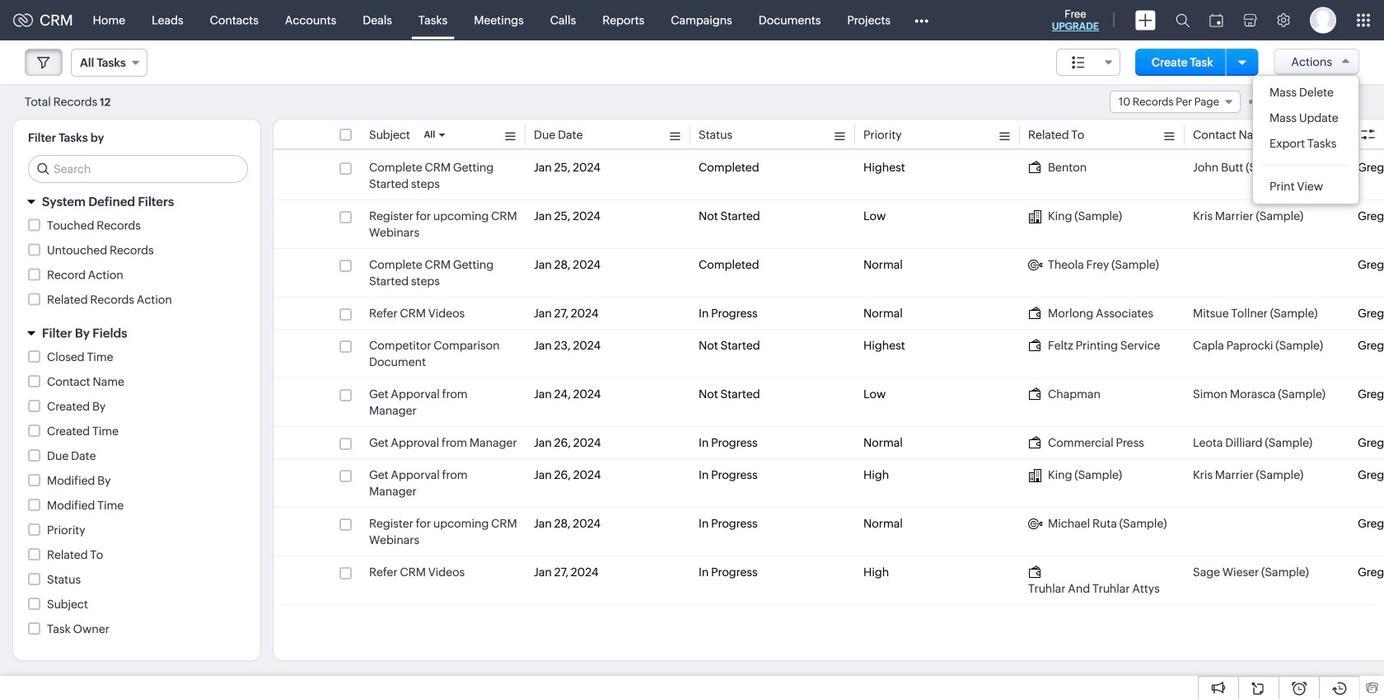 Task type: describe. For each thing, give the bounding box(es) containing it.
calendar image
[[1210, 14, 1224, 27]]

Search text field
[[29, 156, 247, 182]]

profile element
[[1301, 0, 1347, 40]]

none field 'size'
[[1057, 49, 1121, 76]]

profile image
[[1311, 7, 1337, 33]]

create menu image
[[1136, 10, 1157, 30]]



Task type: locate. For each thing, give the bounding box(es) containing it.
create menu element
[[1126, 0, 1166, 40]]

row group
[[274, 152, 1385, 605]]

size image
[[1072, 55, 1086, 70]]

logo image
[[13, 14, 33, 27]]

None field
[[71, 49, 147, 77], [1057, 49, 1121, 76], [1110, 91, 1241, 113], [71, 49, 147, 77], [1110, 91, 1241, 113]]

Other Modules field
[[904, 7, 940, 33]]

search image
[[1176, 13, 1190, 27]]

search element
[[1166, 0, 1200, 40]]



